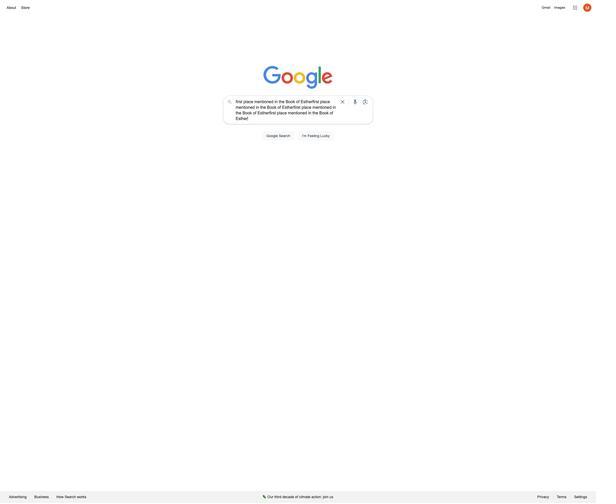 Task type: locate. For each thing, give the bounding box(es) containing it.
None search field
[[5, 95, 591, 146]]

search by voice image
[[352, 99, 358, 105]]



Task type: vqa. For each thing, say whether or not it's contained in the screenshot.
Search text box
yes



Task type: describe. For each thing, give the bounding box(es) containing it.
search by image image
[[362, 99, 368, 105]]

Search text field
[[236, 99, 336, 122]]

google image
[[263, 66, 333, 89]]



